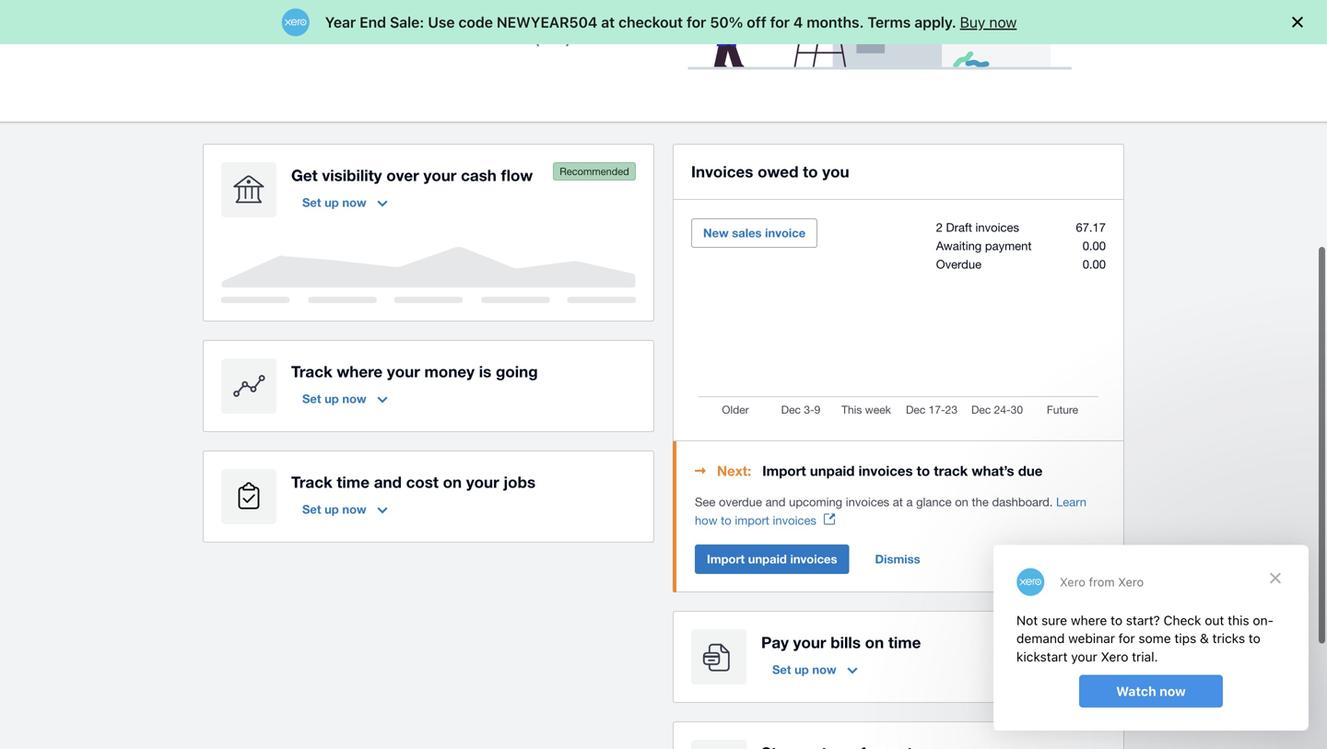 Task type: locate. For each thing, give the bounding box(es) containing it.
up down where
[[325, 392, 339, 406]]

the inside panel body document
[[972, 495, 989, 509]]

0 vertical spatial 0.00 link
[[1083, 239, 1106, 253]]

up for pay your bills on time
[[795, 663, 809, 677]]

67.17 link
[[1076, 220, 1106, 235]]

set up now down pay
[[772, 663, 836, 677]]

to left track
[[917, 463, 930, 479]]

unpaid
[[810, 463, 855, 479], [748, 552, 787, 566]]

is
[[479, 362, 491, 381]]

now down pay your bills on time
[[812, 663, 836, 677]]

0 horizontal spatial time
[[337, 473, 370, 491]]

invoice
[[765, 226, 806, 240]]

0 vertical spatial 0.00
[[1083, 239, 1106, 253]]

your right pay
[[793, 633, 826, 652]]

to for invoices
[[803, 162, 818, 181]]

set up now button
[[291, 188, 399, 218], [291, 384, 399, 414], [291, 495, 399, 525], [761, 655, 869, 685]]

0 vertical spatial the
[[416, 30, 437, 47]]

track money icon image
[[221, 359, 277, 414]]

heading
[[695, 460, 1106, 482]]

visibility
[[322, 166, 382, 184]]

see overdue and upcoming invoices at a glance on the dashboard.
[[695, 495, 1056, 509]]

1 vertical spatial dialog
[[994, 545, 1309, 731]]

2 vertical spatial to
[[721, 513, 732, 528]]

2 0.00 from the top
[[1083, 257, 1106, 272]]

now down where
[[342, 392, 366, 406]]

import up upcoming
[[762, 463, 806, 479]]

1 vertical spatial unpaid
[[748, 552, 787, 566]]

due
[[1018, 463, 1043, 479]]

the right of
[[416, 30, 437, 47]]

set up now for track where your money is going
[[302, 392, 366, 406]]

invoices owed to you link
[[691, 159, 849, 184]]

banking preview line graph image
[[221, 247, 636, 303]]

set for track time and cost on your jobs
[[302, 502, 321, 517]]

2 track from the top
[[291, 473, 332, 491]]

owed
[[758, 162, 799, 181]]

0 vertical spatial on
[[443, 473, 462, 491]]

overdue link
[[936, 257, 982, 272]]

track right 'projects icon'
[[291, 473, 332, 491]]

to inside 'link'
[[803, 162, 818, 181]]

1 horizontal spatial to
[[803, 162, 818, 181]]

invoices down upcoming
[[773, 513, 817, 528]]

0.00 link
[[1083, 239, 1106, 253], [1083, 257, 1106, 272]]

banking icon image
[[221, 162, 277, 218]]

2
[[936, 220, 943, 235]]

track
[[934, 463, 968, 479]]

0 vertical spatial track
[[291, 362, 332, 381]]

0.00 for awaiting payment
[[1083, 239, 1106, 253]]

1 vertical spatial the
[[972, 495, 989, 509]]

and up import
[[766, 495, 786, 509]]

your right over
[[424, 166, 457, 184]]

invoices up see overdue and upcoming invoices at a glance on the dashboard.
[[859, 463, 913, 479]]

features
[[477, 30, 531, 47]]

set up now button for track time and cost on your jobs
[[291, 495, 399, 525]]

0 vertical spatial and
[[374, 473, 402, 491]]

0 horizontal spatial unpaid
[[748, 552, 787, 566]]

0.00 for overdue
[[1083, 257, 1106, 272]]

and left cost
[[374, 473, 402, 491]]

1 0.00 link from the top
[[1083, 239, 1106, 253]]

now
[[342, 195, 366, 210], [342, 392, 366, 406], [342, 502, 366, 517], [812, 663, 836, 677]]

set for pay your bills on time
[[772, 663, 791, 677]]

to inside learn how to import invoices
[[721, 513, 732, 528]]

unpaid for import unpaid invoices
[[748, 552, 787, 566]]

invoices for 2 draft invoices
[[976, 220, 1019, 235]]

set up now down where
[[302, 392, 366, 406]]

1 vertical spatial import
[[707, 552, 745, 566]]

up right 'projects icon'
[[325, 502, 339, 517]]

your
[[424, 166, 457, 184], [387, 362, 420, 381], [466, 473, 499, 491], [793, 633, 826, 652]]

dialog
[[0, 0, 1327, 44], [994, 545, 1309, 731]]

set up now button for pay your bills on time
[[761, 655, 869, 685]]

unpaid inside 'button'
[[748, 552, 787, 566]]

set up now
[[302, 195, 366, 210], [302, 392, 366, 406], [302, 502, 366, 517], [772, 663, 836, 677]]

import unpaid invoices
[[707, 552, 837, 566]]

on right bills
[[865, 633, 884, 652]]

what's
[[972, 463, 1014, 479]]

track left where
[[291, 362, 332, 381]]

1 vertical spatial 0.00 link
[[1083, 257, 1106, 272]]

and inside panel body document
[[766, 495, 786, 509]]

0 horizontal spatial and
[[374, 473, 402, 491]]

0.00 link for awaiting payment
[[1083, 239, 1106, 253]]

2 horizontal spatial on
[[955, 495, 969, 509]]

and
[[374, 473, 402, 491], [766, 495, 786, 509]]

1 track from the top
[[291, 362, 332, 381]]

cash
[[461, 166, 497, 184]]

invoices for import unpaid invoices to track what's due
[[859, 463, 913, 479]]

panel body document
[[695, 493, 1106, 530]]

dismiss button
[[864, 545, 931, 574]]

track for track time and cost on your jobs
[[291, 473, 332, 491]]

set up now button down where
[[291, 384, 399, 414]]

at
[[893, 495, 903, 509]]

the down what's
[[972, 495, 989, 509]]

up for track time and cost on your jobs
[[325, 502, 339, 517]]

learn
[[1056, 495, 1087, 509]]

how
[[695, 513, 718, 528]]

see
[[695, 495, 716, 509]]

unpaid up upcoming
[[810, 463, 855, 479]]

time left cost
[[337, 473, 370, 491]]

2 draft invoices
[[936, 220, 1019, 235]]

set up now button down track time and cost on your jobs
[[291, 495, 399, 525]]

unpaid for import unpaid invoices to track what's due
[[810, 463, 855, 479]]

invoices
[[976, 220, 1019, 235], [859, 463, 913, 479], [846, 495, 890, 509], [773, 513, 817, 528], [790, 552, 837, 566]]

import
[[735, 513, 770, 528]]

set right track money icon
[[302, 392, 321, 406]]

0 vertical spatial unpaid
[[810, 463, 855, 479]]

up
[[325, 195, 339, 210], [325, 392, 339, 406], [325, 502, 339, 517], [795, 663, 809, 677]]

1 vertical spatial time
[[888, 633, 921, 652]]

set down pay
[[772, 663, 791, 677]]

dismiss
[[875, 552, 920, 566]]

1 horizontal spatial unpaid
[[810, 463, 855, 479]]

0 vertical spatial to
[[803, 162, 818, 181]]

now down visibility at the left of page
[[342, 195, 366, 210]]

set right 'projects icon'
[[302, 502, 321, 517]]

invoices inside 'button'
[[790, 552, 837, 566]]

on right glance
[[955, 495, 969, 509]]

set up now down track time and cost on your jobs
[[302, 502, 366, 517]]

pay your bills on time
[[761, 633, 921, 652]]

1 horizontal spatial the
[[972, 495, 989, 509]]

import inside heading
[[762, 463, 806, 479]]

set
[[302, 195, 321, 210], [302, 392, 321, 406], [302, 502, 321, 517], [772, 663, 791, 677]]

1 vertical spatial to
[[917, 463, 930, 479]]

awaiting payment
[[936, 239, 1032, 253]]

and for overdue
[[766, 495, 786, 509]]

2 0.00 link from the top
[[1083, 257, 1106, 272]]

track
[[291, 362, 332, 381], [291, 473, 332, 491]]

1 horizontal spatial import
[[762, 463, 806, 479]]

import down how
[[707, 552, 745, 566]]

set up now for track time and cost on your jobs
[[302, 502, 366, 517]]

import for import unpaid invoices
[[707, 552, 745, 566]]

import unpaid invoices to track what's due
[[762, 463, 1043, 479]]

on right cost
[[443, 473, 462, 491]]

track where your money is going
[[291, 362, 538, 381]]

new sales invoice
[[703, 226, 806, 240]]

unpaid down import
[[748, 552, 787, 566]]

the
[[416, 30, 437, 47], [972, 495, 989, 509]]

get
[[291, 166, 318, 184]]

invoices for import unpaid invoices
[[790, 552, 837, 566]]

0 horizontal spatial import
[[707, 552, 745, 566]]

set up now button for track where your money is going
[[291, 384, 399, 414]]

1 horizontal spatial time
[[888, 633, 921, 652]]

to
[[803, 162, 818, 181], [917, 463, 930, 479], [721, 513, 732, 528]]

unpaid inside heading
[[810, 463, 855, 479]]

time right bills
[[888, 633, 921, 652]]

on inside panel body document
[[955, 495, 969, 509]]

set up now button down pay your bills on time
[[761, 655, 869, 685]]

1 horizontal spatial and
[[766, 495, 786, 509]]

1 0.00 from the top
[[1083, 239, 1106, 253]]

set up now for pay your bills on time
[[772, 663, 836, 677]]

where
[[337, 362, 383, 381]]

import inside import unpaid invoices 'button'
[[707, 552, 745, 566]]

import
[[762, 463, 806, 479], [707, 552, 745, 566]]

and for time
[[374, 473, 402, 491]]

invoices up "payment"
[[976, 220, 1019, 235]]

to left you
[[803, 162, 818, 181]]

time
[[337, 473, 370, 491], [888, 633, 921, 652]]

1 vertical spatial and
[[766, 495, 786, 509]]

on
[[443, 473, 462, 491], [955, 495, 969, 509], [865, 633, 884, 652]]

1 vertical spatial track
[[291, 473, 332, 491]]

you
[[822, 162, 849, 181]]

set up now button down visibility at the left of page
[[291, 188, 399, 218]]

0 vertical spatial import
[[762, 463, 806, 479]]

2 horizontal spatial to
[[917, 463, 930, 479]]

1 vertical spatial on
[[955, 495, 969, 509]]

to right how
[[721, 513, 732, 528]]

67.17
[[1076, 220, 1106, 235]]

1 vertical spatial 0.00
[[1083, 257, 1106, 272]]

next:
[[717, 463, 751, 479]]

0.00
[[1083, 239, 1106, 253], [1083, 257, 1106, 272]]

2 vertical spatial on
[[865, 633, 884, 652]]

0 horizontal spatial to
[[721, 513, 732, 528]]

watch
[[271, 30, 313, 47]]

now down track time and cost on your jobs
[[342, 502, 366, 517]]

invoices down opens in a new tab image
[[790, 552, 837, 566]]

your left 'jobs'
[[466, 473, 499, 491]]

up down pay your bills on time
[[795, 663, 809, 677]]



Task type: describe. For each thing, give the bounding box(es) containing it.
pay
[[761, 633, 789, 652]]

over
[[386, 166, 419, 184]]

0 vertical spatial dialog
[[0, 0, 1327, 44]]

invoices owed to you
[[691, 162, 849, 181]]

opens in a new tab link
[[725, 513, 952, 528]]

bills
[[831, 633, 861, 652]]

to for learn
[[721, 513, 732, 528]]

up for track where your money is going
[[325, 392, 339, 406]]

(2:06)
[[535, 30, 570, 47]]

to inside heading
[[917, 463, 930, 479]]

payment
[[985, 239, 1032, 253]]

now for pay your bills on time
[[812, 663, 836, 677]]

recommended icon image
[[553, 162, 636, 181]]

a
[[906, 495, 913, 509]]

heading containing next:
[[695, 460, 1106, 482]]

jobs
[[504, 473, 536, 491]]

bills icon image
[[691, 630, 747, 685]]

awaiting payment link
[[936, 239, 1032, 253]]

0 horizontal spatial on
[[443, 473, 462, 491]]

cost
[[406, 473, 439, 491]]

watch an overview of the main features (2:06)
[[271, 30, 570, 47]]

invoices
[[691, 162, 753, 181]]

get visibility over your cash flow
[[291, 166, 533, 184]]

of
[[399, 30, 413, 47]]

upcoming
[[789, 495, 843, 509]]

invoices left at
[[846, 495, 890, 509]]

cartoon office workers image
[[671, 0, 1096, 70]]

new
[[703, 226, 729, 240]]

track for track where your money is going
[[291, 362, 332, 381]]

projects icon image
[[221, 469, 277, 525]]

overdue
[[936, 257, 982, 272]]

overview
[[337, 30, 396, 47]]

going
[[496, 362, 538, 381]]

sales
[[732, 226, 762, 240]]

draft
[[946, 220, 972, 235]]

your right where
[[387, 362, 420, 381]]

now for track where your money is going
[[342, 392, 366, 406]]

0.00 link for overdue
[[1083, 257, 1106, 272]]

invoices inside learn how to import invoices
[[773, 513, 817, 528]]

set up now down visibility at the left of page
[[302, 195, 366, 210]]

an
[[317, 30, 333, 47]]

now for track time and cost on your jobs
[[342, 502, 366, 517]]

opens in a new tab image
[[824, 514, 835, 525]]

awaiting
[[936, 239, 982, 253]]

set for track where your money is going
[[302, 392, 321, 406]]

learn how to import invoices
[[695, 495, 1087, 528]]

set down get
[[302, 195, 321, 210]]

2 draft invoices link
[[936, 220, 1019, 235]]

1 horizontal spatial on
[[865, 633, 884, 652]]

main
[[441, 30, 473, 47]]

glance
[[916, 495, 952, 509]]

track time and cost on your jobs
[[291, 473, 536, 491]]

flow
[[501, 166, 533, 184]]

watch an overview of the main features (2:06) button
[[271, 30, 570, 47]]

opens in a new tab image
[[934, 514, 945, 525]]

import for import unpaid invoices to track what's due
[[762, 463, 806, 479]]

up down visibility at the left of page
[[325, 195, 339, 210]]

overdue
[[719, 495, 762, 509]]

dashboard.
[[992, 495, 1053, 509]]

0 horizontal spatial the
[[416, 30, 437, 47]]

new sales invoice button
[[691, 219, 818, 248]]

import unpaid invoices button
[[695, 545, 849, 574]]

0 vertical spatial time
[[337, 473, 370, 491]]

money
[[424, 362, 475, 381]]



Task type: vqa. For each thing, say whether or not it's contained in the screenshot.
invoices
yes



